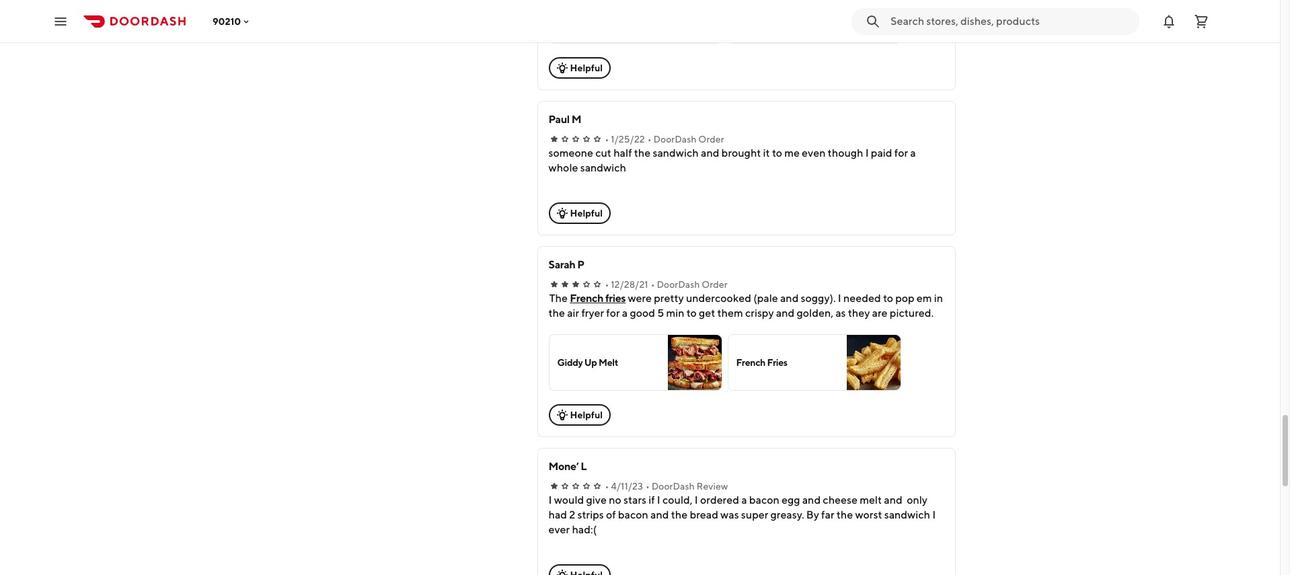 Task type: vqa. For each thing, say whether or not it's contained in the screenshot.
third Helpful button from the bottom of the page
yes



Task type: locate. For each thing, give the bounding box(es) containing it.
doordash right 12/28/21
[[657, 279, 700, 290]]

doordash left review
[[652, 481, 695, 492]]

0 vertical spatial order
[[699, 134, 724, 145]]

giddy
[[558, 357, 583, 368]]

• right 1/25/22 on the left of the page
[[648, 134, 652, 145]]

1 vertical spatial helpful
[[570, 208, 603, 219]]

2 vertical spatial doordash
[[652, 481, 695, 492]]

4/11/23
[[611, 481, 643, 492]]

helpful button
[[549, 57, 611, 79], [549, 203, 611, 224], [549, 404, 611, 426]]

french fries button
[[570, 291, 626, 306]]

helpful button up m at top
[[549, 57, 611, 79]]

helpful up p
[[570, 208, 603, 219]]

sarah
[[549, 258, 576, 271]]

90210 button
[[213, 16, 252, 27]]

• right 12/28/21
[[651, 279, 655, 290]]

1 vertical spatial giddy up melt image
[[668, 335, 722, 390]]

helpful button up p
[[549, 203, 611, 224]]

helpful
[[570, 63, 603, 73], [570, 208, 603, 219], [570, 410, 603, 421]]

review
[[697, 481, 728, 492]]

helpful button up l
[[549, 404, 611, 426]]

3 helpful button from the top
[[549, 404, 611, 426]]

doordash right 1/25/22 on the left of the page
[[654, 134, 697, 145]]

1 giddy up melt image from the top
[[668, 0, 722, 43]]

helpful up m at top
[[570, 63, 603, 73]]

helpful up l
[[570, 410, 603, 421]]

0 vertical spatial helpful
[[570, 63, 603, 73]]

0 horizontal spatial french
[[570, 292, 604, 305]]

1 vertical spatial helpful button
[[549, 203, 611, 224]]

order
[[699, 134, 724, 145], [702, 279, 728, 290]]

1 vertical spatial french
[[737, 357, 766, 368]]

french fries
[[570, 292, 626, 305]]

•
[[605, 134, 609, 145], [648, 134, 652, 145], [605, 279, 609, 290], [651, 279, 655, 290], [605, 481, 609, 492], [646, 481, 650, 492]]

2 vertical spatial helpful button
[[549, 404, 611, 426]]

0 vertical spatial helpful button
[[549, 57, 611, 79]]

french fries image
[[847, 335, 901, 390]]

1 horizontal spatial french
[[737, 357, 766, 368]]

0 vertical spatial doordash
[[654, 134, 697, 145]]

giddy up melt image inside giddy up melt button
[[668, 335, 722, 390]]

• left 1/25/22 on the left of the page
[[605, 134, 609, 145]]

1 vertical spatial order
[[702, 279, 728, 290]]

2 giddy up melt image from the top
[[668, 335, 722, 390]]

0 vertical spatial giddy up melt image
[[668, 0, 722, 43]]

2 vertical spatial helpful
[[570, 410, 603, 421]]

coca cola® image
[[847, 0, 901, 43]]

giddy up melt image for coca cola® image
[[668, 0, 722, 43]]

french fries
[[737, 357, 788, 368]]

fries
[[767, 357, 788, 368]]

0 vertical spatial french
[[570, 292, 604, 305]]

• left 4/11/23
[[605, 481, 609, 492]]

doordash
[[654, 134, 697, 145], [657, 279, 700, 290], [652, 481, 695, 492]]

1/25/22
[[611, 134, 645, 145]]

1 vertical spatial doordash
[[657, 279, 700, 290]]

giddy up melt image
[[668, 0, 722, 43], [668, 335, 722, 390]]

french
[[570, 292, 604, 305], [737, 357, 766, 368]]

doordash for mone' l
[[652, 481, 695, 492]]



Task type: describe. For each thing, give the bounding box(es) containing it.
french for french fries
[[570, 292, 604, 305]]

• 12/28/21 • doordash order
[[605, 279, 728, 290]]

2 helpful button from the top
[[549, 203, 611, 224]]

order for m
[[699, 134, 724, 145]]

sarah p
[[549, 258, 585, 271]]

mone' l
[[549, 460, 587, 473]]

open menu image
[[52, 13, 69, 29]]

Store search: begin typing to search for stores available on DoorDash text field
[[891, 14, 1132, 29]]

giddy up melt button
[[549, 334, 722, 391]]

paul m
[[549, 113, 581, 126]]

melt
[[599, 357, 618, 368]]

giddy up melt image for french fries image
[[668, 335, 722, 390]]

• 1/25/22 • doordash order
[[605, 134, 724, 145]]

mone'
[[549, 460, 579, 473]]

• up fries
[[605, 279, 609, 290]]

doordash for paul m
[[654, 134, 697, 145]]

order for p
[[702, 279, 728, 290]]

p
[[578, 258, 585, 271]]

up
[[585, 357, 597, 368]]

m
[[572, 113, 581, 126]]

12/28/21
[[611, 279, 648, 290]]

2 helpful from the top
[[570, 208, 603, 219]]

0 items, open order cart image
[[1194, 13, 1210, 29]]

doordash for sarah p
[[657, 279, 700, 290]]

french fries button
[[728, 334, 901, 391]]

• right 4/11/23
[[646, 481, 650, 492]]

notification bell image
[[1161, 13, 1178, 29]]

90210
[[213, 16, 241, 27]]

1 helpful button from the top
[[549, 57, 611, 79]]

l
[[581, 460, 587, 473]]

1 helpful from the top
[[570, 63, 603, 73]]

• 4/11/23 • doordash review
[[605, 481, 728, 492]]

french for french fries
[[737, 357, 766, 368]]

fries
[[606, 292, 626, 305]]

giddy up melt
[[558, 357, 618, 368]]

3 helpful from the top
[[570, 410, 603, 421]]

paul
[[549, 113, 570, 126]]



